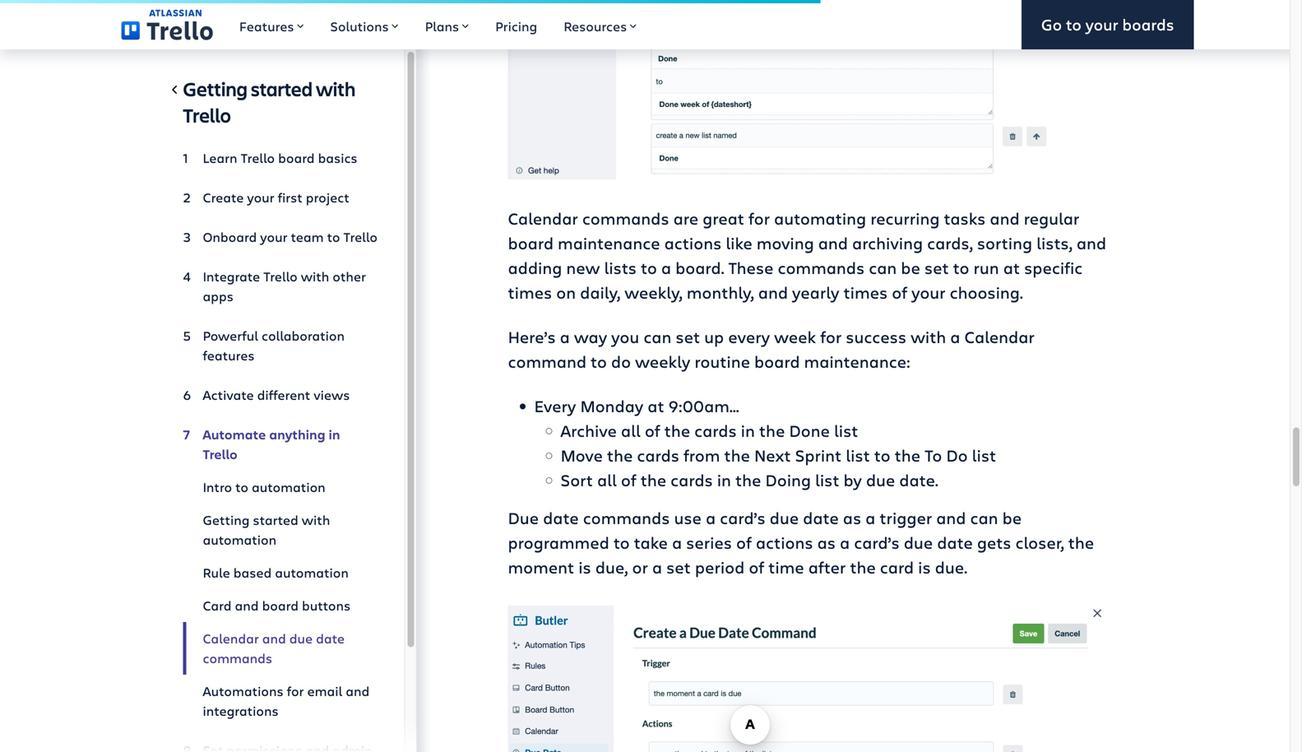 Task type: locate. For each thing, give the bounding box(es) containing it.
actions
[[664, 232, 722, 254], [756, 531, 813, 553]]

doing
[[766, 469, 811, 491]]

set down the take
[[667, 556, 691, 578]]

0 horizontal spatial all
[[597, 469, 617, 491]]

for left the email
[[287, 682, 304, 700]]

2 vertical spatial set
[[667, 556, 691, 578]]

getting down intro
[[203, 511, 250, 529]]

and right trigger
[[937, 507, 966, 529]]

as down by
[[843, 507, 862, 529]]

due down trigger
[[904, 531, 933, 553]]

first
[[278, 188, 303, 206]]

can down archiving
[[869, 256, 897, 279]]

here's a way you can set up every week for success with a calendar command to do weekly routine board maintenance:
[[508, 326, 1035, 372]]

started down intro to automation 'link' on the left
[[253, 511, 298, 529]]

2 vertical spatial automation
[[275, 564, 349, 581]]

due,
[[596, 556, 628, 578]]

to inside due date commands use a card's due date as a trigger and can be programmed to take a series of actions as a card's due date gets closer, the moment is due, or a set period of time after the card is due.
[[614, 531, 630, 553]]

1 horizontal spatial be
[[1003, 507, 1022, 529]]

1 vertical spatial all
[[597, 469, 617, 491]]

trello down "onboard your team to trello" link
[[263, 267, 298, 285]]

automation inside 'link'
[[252, 478, 326, 496]]

calendar commands are great for automating recurring tasks and regular board maintenance actions like moving and archiving cards, sorting lists, and adding new lists to a board. these commands can be set to run at specific times on daily, weekly, monthly, and yearly times of your choosing.
[[508, 207, 1107, 303]]

0 vertical spatial started
[[251, 76, 313, 102]]

board.
[[676, 256, 724, 279]]

to right 'team'
[[327, 228, 340, 246]]

1 vertical spatial calendar
[[965, 326, 1035, 348]]

calendar down card
[[203, 629, 259, 647]]

1 horizontal spatial calendar
[[508, 207, 578, 229]]

in
[[741, 419, 755, 442], [329, 425, 340, 443], [717, 469, 731, 491]]

and
[[990, 207, 1020, 229], [818, 232, 848, 254], [1077, 232, 1107, 254], [758, 281, 788, 303], [937, 507, 966, 529], [235, 597, 259, 614], [262, 629, 286, 647], [346, 682, 370, 700]]

to left do
[[591, 350, 607, 372]]

in right anything
[[329, 425, 340, 443]]

all down monday
[[621, 419, 641, 442]]

1 vertical spatial actions
[[756, 531, 813, 553]]

at right monday
[[648, 395, 665, 417]]

these
[[729, 256, 774, 279]]

getting started with trello link
[[183, 76, 378, 135]]

and down card and board buttons
[[262, 629, 286, 647]]

tasks
[[944, 207, 986, 229]]

to inside here's a way you can set up every week for success with a calendar command to do weekly routine board maintenance:
[[591, 350, 607, 372]]

automate
[[203, 425, 266, 443]]

like
[[726, 232, 753, 254]]

in up next
[[741, 419, 755, 442]]

page progress progress bar
[[0, 0, 821, 3]]

and up sorting
[[990, 207, 1020, 229]]

an image showing how to schedule automation by creating a schedule command image
[[508, 0, 1107, 180]]

due down card and board buttons link
[[289, 629, 313, 647]]

with inside getting started with automation
[[302, 511, 330, 529]]

1 horizontal spatial is
[[918, 556, 931, 578]]

recurring
[[871, 207, 940, 229]]

onboard your team to trello link
[[183, 221, 378, 253]]

board up adding
[[508, 232, 554, 254]]

getting inside getting started with automation
[[203, 511, 250, 529]]

actions inside due date commands use a card's due date as a trigger and can be programmed to take a series of actions as a card's due date gets closer, the moment is due, or a set period of time after the card is due.
[[756, 531, 813, 553]]

0 horizontal spatial is
[[579, 556, 591, 578]]

2 vertical spatial calendar
[[203, 629, 259, 647]]

calendar up adding
[[508, 207, 578, 229]]

with inside getting started with trello
[[316, 76, 356, 102]]

powerful collaboration features link
[[183, 319, 378, 372]]

for right week
[[820, 326, 842, 348]]

cards left the from
[[637, 444, 680, 466]]

times down adding
[[508, 281, 552, 303]]

rule
[[203, 564, 230, 581]]

do
[[611, 350, 631, 372]]

board down week
[[754, 350, 800, 372]]

a right or
[[652, 556, 662, 578]]

commands up automations
[[203, 649, 272, 667]]

card and board buttons
[[203, 597, 351, 614]]

be
[[901, 256, 921, 279], [1003, 507, 1022, 529]]

due date commands use a card's due date as a trigger and can be programmed to take a series of actions as a card's due date gets closer, the moment is due, or a set period of time after the card is due.
[[508, 507, 1094, 578]]

for
[[749, 207, 770, 229], [820, 326, 842, 348], [287, 682, 304, 700]]

due down the doing
[[770, 507, 799, 529]]

sort
[[561, 469, 593, 491]]

2 vertical spatial can
[[970, 507, 999, 529]]

1 vertical spatial getting
[[203, 511, 250, 529]]

and right card
[[235, 597, 259, 614]]

to inside go to your boards link
[[1066, 14, 1082, 35]]

with left other
[[301, 267, 329, 285]]

automation for to
[[252, 478, 326, 496]]

as up after
[[818, 531, 836, 553]]

time
[[769, 556, 804, 578]]

1 is from the left
[[579, 556, 591, 578]]

to left the to
[[874, 444, 891, 466]]

calendar and due date commands link
[[183, 622, 378, 675]]

is
[[579, 556, 591, 578], [918, 556, 931, 578]]

1 horizontal spatial actions
[[756, 531, 813, 553]]

every
[[534, 395, 576, 417]]

getting for trello
[[183, 76, 248, 102]]

date
[[543, 507, 579, 529], [803, 507, 839, 529], [937, 531, 973, 553], [316, 629, 345, 647]]

set inside here's a way you can set up every week for success with a calendar command to do weekly routine board maintenance:
[[676, 326, 700, 348]]

1 vertical spatial automation
[[203, 531, 277, 548]]

automation inside getting started with automation
[[203, 531, 277, 548]]

integrate trello with other apps link
[[183, 260, 378, 313]]

create your first project
[[203, 188, 350, 206]]

activate
[[203, 386, 254, 404]]

to right go
[[1066, 14, 1082, 35]]

the up the from
[[665, 419, 690, 442]]

set down cards,
[[925, 256, 949, 279]]

0 horizontal spatial be
[[901, 256, 921, 279]]

your down cards,
[[912, 281, 946, 303]]

due right by
[[866, 469, 895, 491]]

all right the "sort"
[[597, 469, 617, 491]]

times
[[508, 281, 552, 303], [844, 281, 888, 303]]

1 vertical spatial at
[[648, 395, 665, 417]]

set
[[925, 256, 949, 279], [676, 326, 700, 348], [667, 556, 691, 578]]

0 horizontal spatial actions
[[664, 232, 722, 254]]

automate anything in trello link
[[183, 418, 378, 471]]

1 horizontal spatial times
[[844, 281, 888, 303]]

1 horizontal spatial can
[[869, 256, 897, 279]]

date up programmed
[[543, 507, 579, 529]]

every monday at 9:00am... archive all of the cards in the done list move the cards from the next sprint list to the to do list sort all of the cards in the doing list by due date.
[[534, 395, 997, 491]]

2 horizontal spatial for
[[820, 326, 842, 348]]

at right the run
[[1004, 256, 1020, 279]]

1 horizontal spatial for
[[749, 207, 770, 229]]

choosing.
[[950, 281, 1023, 303]]

board
[[278, 149, 315, 167], [508, 232, 554, 254], [754, 350, 800, 372], [262, 597, 299, 614]]

set left up
[[676, 326, 700, 348]]

0 vertical spatial at
[[1004, 256, 1020, 279]]

and inside due date commands use a card's due date as a trigger and can be programmed to take a series of actions as a card's due date gets closer, the moment is due, or a set period of time after the card is due.
[[937, 507, 966, 529]]

success
[[846, 326, 907, 348]]

archive
[[561, 419, 617, 442]]

to right intro
[[235, 478, 248, 496]]

for up like
[[749, 207, 770, 229]]

calendar down choosing.
[[965, 326, 1035, 348]]

0 vertical spatial calendar
[[508, 207, 578, 229]]

automate anything in trello
[[203, 425, 340, 463]]

card's up series
[[720, 507, 766, 529]]

great
[[703, 207, 745, 229]]

1 horizontal spatial at
[[1004, 256, 1020, 279]]

of inside calendar commands are great for automating recurring tasks and regular board maintenance actions like moving and archiving cards, sorting lists, and adding new lists to a board. these commands can be set to run at specific times on daily, weekly, monthly, and yearly times of your choosing.
[[892, 281, 908, 303]]

next
[[754, 444, 791, 466]]

0 horizontal spatial in
[[329, 425, 340, 443]]

trello up other
[[343, 228, 378, 246]]

a up weekly,
[[661, 256, 671, 279]]

getting for automation
[[203, 511, 250, 529]]

and down these
[[758, 281, 788, 303]]

1 vertical spatial as
[[818, 531, 836, 553]]

list right do at right bottom
[[972, 444, 997, 466]]

with for integrate trello with other apps
[[301, 267, 329, 285]]

cards down 9:00am...
[[695, 419, 737, 442]]

0 vertical spatial set
[[925, 256, 949, 279]]

with down 'solutions'
[[316, 76, 356, 102]]

started inside getting started with automation
[[253, 511, 298, 529]]

2 vertical spatial for
[[287, 682, 304, 700]]

commands up the take
[[583, 507, 670, 529]]

0 vertical spatial for
[[749, 207, 770, 229]]

0 horizontal spatial for
[[287, 682, 304, 700]]

due
[[866, 469, 895, 491], [770, 507, 799, 529], [904, 531, 933, 553], [289, 629, 313, 647]]

actions up time
[[756, 531, 813, 553]]

due.
[[935, 556, 968, 578]]

list right done
[[834, 419, 859, 442]]

your
[[1086, 14, 1119, 35], [247, 188, 274, 206], [260, 228, 288, 246], [912, 281, 946, 303]]

way
[[574, 326, 607, 348]]

by
[[844, 469, 862, 491]]

0 vertical spatial actions
[[664, 232, 722, 254]]

started inside getting started with trello
[[251, 76, 313, 102]]

learn trello board basics link
[[183, 142, 378, 174]]

sorting
[[977, 232, 1033, 254]]

to up due,
[[614, 531, 630, 553]]

1 vertical spatial set
[[676, 326, 700, 348]]

can
[[869, 256, 897, 279], [644, 326, 672, 348], [970, 507, 999, 529]]

0 horizontal spatial times
[[508, 281, 552, 303]]

trello
[[183, 102, 231, 128], [241, 149, 275, 167], [343, 228, 378, 246], [263, 267, 298, 285], [203, 445, 238, 463]]

times up success
[[844, 281, 888, 303]]

lists
[[604, 256, 637, 279]]

0 vertical spatial card's
[[720, 507, 766, 529]]

1 horizontal spatial all
[[621, 419, 641, 442]]

be inside calendar commands are great for automating recurring tasks and regular board maintenance actions like moving and archiving cards, sorting lists, and adding new lists to a board. these commands can be set to run at specific times on daily, weekly, monthly, and yearly times of your choosing.
[[901, 256, 921, 279]]

1 vertical spatial be
[[1003, 507, 1022, 529]]

is left due,
[[579, 556, 591, 578]]

set inside calendar commands are great for automating recurring tasks and regular board maintenance actions like moving and archiving cards, sorting lists, and adding new lists to a board. these commands can be set to run at specific times on daily, weekly, monthly, and yearly times of your choosing.
[[925, 256, 949, 279]]

actions up board. on the right top of the page
[[664, 232, 722, 254]]

calendar for calendar commands are great for automating recurring tasks and regular board maintenance actions like moving and archiving cards, sorting lists, and adding new lists to a board. these commands can be set to run at specific times on daily, weekly, monthly, and yearly times of your choosing.
[[508, 207, 578, 229]]

automation up "buttons"
[[275, 564, 349, 581]]

0 vertical spatial as
[[843, 507, 862, 529]]

started down "features"
[[251, 76, 313, 102]]

calendar inside calendar commands are great for automating recurring tasks and regular board maintenance actions like moving and archiving cards, sorting lists, and adding new lists to a board. these commands can be set to run at specific times on daily, weekly, monthly, and yearly times of your choosing.
[[508, 207, 578, 229]]

0 vertical spatial all
[[621, 419, 641, 442]]

rule based automation
[[203, 564, 349, 581]]

is left 'due.'
[[918, 556, 931, 578]]

in down the from
[[717, 469, 731, 491]]

be down archiving
[[901, 256, 921, 279]]

can up weekly
[[644, 326, 672, 348]]

the right the from
[[724, 444, 750, 466]]

list
[[834, 419, 859, 442], [846, 444, 870, 466], [972, 444, 997, 466], [815, 469, 840, 491]]

a left way
[[560, 326, 570, 348]]

of
[[892, 281, 908, 303], [645, 419, 660, 442], [621, 469, 637, 491], [736, 531, 752, 553], [749, 556, 764, 578]]

0 horizontal spatial calendar
[[203, 629, 259, 647]]

card's up card at the right bottom of page
[[854, 531, 900, 553]]

monthly,
[[687, 281, 754, 303]]

1 horizontal spatial card's
[[854, 531, 900, 553]]

board inside calendar commands are great for automating recurring tasks and regular board maintenance actions like moving and archiving cards, sorting lists, and adding new lists to a board. these commands can be set to run at specific times on daily, weekly, monthly, and yearly times of your choosing.
[[508, 232, 554, 254]]

1 vertical spatial for
[[820, 326, 842, 348]]

with right success
[[911, 326, 946, 348]]

getting inside getting started with trello
[[183, 76, 248, 102]]

to inside 'every monday at 9:00am... archive all of the cards in the done list move the cards from the next sprint list to the to do list sort all of the cards in the doing list by due date.'
[[874, 444, 891, 466]]

0 vertical spatial can
[[869, 256, 897, 279]]

0 horizontal spatial at
[[648, 395, 665, 417]]

trello down automate
[[203, 445, 238, 463]]

archiving
[[852, 232, 923, 254]]

2 horizontal spatial can
[[970, 507, 999, 529]]

done
[[789, 419, 830, 442]]

1 vertical spatial can
[[644, 326, 672, 348]]

0 vertical spatial getting
[[183, 76, 248, 102]]

card
[[203, 597, 232, 614]]

can inside calendar commands are great for automating recurring tasks and regular board maintenance actions like moving and archiving cards, sorting lists, and adding new lists to a board. these commands can be set to run at specific times on daily, weekly, monthly, and yearly times of your choosing.
[[869, 256, 897, 279]]

card's
[[720, 507, 766, 529], [854, 531, 900, 553]]

your left 'team'
[[260, 228, 288, 246]]

with inside "integrate trello with other apps"
[[301, 267, 329, 285]]

and right the email
[[346, 682, 370, 700]]

0 vertical spatial be
[[901, 256, 921, 279]]

be up gets
[[1003, 507, 1022, 529]]

anything
[[269, 425, 325, 443]]

1 vertical spatial started
[[253, 511, 298, 529]]

started
[[251, 76, 313, 102], [253, 511, 298, 529]]

automation for based
[[275, 564, 349, 581]]

automations
[[203, 682, 284, 700]]

2 horizontal spatial calendar
[[965, 326, 1035, 348]]

0 horizontal spatial as
[[818, 531, 836, 553]]

at
[[1004, 256, 1020, 279], [648, 395, 665, 417]]

and down automating
[[818, 232, 848, 254]]

automation up based
[[203, 531, 277, 548]]

as
[[843, 507, 862, 529], [818, 531, 836, 553]]

calendar inside calendar and due date commands
[[203, 629, 259, 647]]

0 horizontal spatial can
[[644, 326, 672, 348]]

at inside 'every monday at 9:00am... archive all of the cards in the done list move the cards from the next sprint list to the to do list sort all of the cards in the doing list by due date.'
[[648, 395, 665, 417]]

started for trello
[[251, 76, 313, 102]]

0 vertical spatial cards
[[695, 419, 737, 442]]

0 vertical spatial automation
[[252, 478, 326, 496]]

or
[[632, 556, 648, 578]]

cards down the from
[[671, 469, 713, 491]]

solutions
[[330, 17, 389, 35]]

go to your boards
[[1042, 14, 1175, 35]]

for inside calendar commands are great for automating recurring tasks and regular board maintenance actions like moving and archiving cards, sorting lists, and adding new lists to a board. these commands can be set to run at specific times on daily, weekly, monthly, and yearly times of your choosing.
[[749, 207, 770, 229]]

can up gets
[[970, 507, 999, 529]]



Task type: vqa. For each thing, say whether or not it's contained in the screenshot.
Color: orange, title: "One more step" element
no



Task type: describe. For each thing, give the bounding box(es) containing it.
the left the to
[[895, 444, 921, 466]]

a left trigger
[[866, 507, 876, 529]]

here's
[[508, 326, 556, 348]]

rule based automation link
[[183, 556, 378, 589]]

list left by
[[815, 469, 840, 491]]

a right the take
[[672, 531, 682, 553]]

features button
[[226, 0, 317, 49]]

onboard
[[203, 228, 257, 246]]

getting started with automation link
[[183, 504, 378, 556]]

1 times from the left
[[508, 281, 552, 303]]

an image showing how to schedule automation by creating a due date command image
[[508, 606, 1107, 752]]

can inside here's a way you can set up every week for success with a calendar command to do weekly routine board maintenance:
[[644, 326, 672, 348]]

with for getting started with trello
[[316, 76, 356, 102]]

with for getting started with automation
[[302, 511, 330, 529]]

list up by
[[846, 444, 870, 466]]

2 horizontal spatial in
[[741, 419, 755, 442]]

date.
[[900, 469, 939, 491]]

to
[[925, 444, 942, 466]]

at inside calendar commands are great for automating recurring tasks and regular board maintenance actions like moving and archiving cards, sorting lists, and adding new lists to a board. these commands can be set to run at specific times on daily, weekly, monthly, and yearly times of your choosing.
[[1004, 256, 1020, 279]]

moment
[[508, 556, 574, 578]]

card
[[880, 556, 914, 578]]

date up 'due.'
[[937, 531, 973, 553]]

programmed
[[508, 531, 610, 553]]

calendar inside here's a way you can set up every week for success with a calendar command to do weekly routine board maintenance:
[[965, 326, 1035, 348]]

2 vertical spatial cards
[[671, 469, 713, 491]]

your left first at the top left
[[247, 188, 274, 206]]

resources
[[564, 17, 627, 35]]

board inside here's a way you can set up every week for success with a calendar command to do weekly routine board maintenance:
[[754, 350, 800, 372]]

weekly
[[635, 350, 691, 372]]

gets
[[977, 531, 1012, 553]]

the right closer,
[[1069, 531, 1094, 553]]

of up period
[[736, 531, 752, 553]]

powerful
[[203, 327, 258, 344]]

2 times from the left
[[844, 281, 888, 303]]

go to your boards link
[[1022, 0, 1194, 49]]

atlassian trello image
[[121, 9, 213, 40]]

plans
[[425, 17, 459, 35]]

pricing
[[495, 17, 537, 35]]

due
[[508, 507, 539, 529]]

board down rule based automation link
[[262, 597, 299, 614]]

to inside intro to automation 'link'
[[235, 478, 248, 496]]

automations for email and integrations
[[203, 682, 370, 720]]

2 is from the left
[[918, 556, 931, 578]]

a up after
[[840, 531, 850, 553]]

move
[[561, 444, 603, 466]]

do
[[947, 444, 968, 466]]

commands inside due date commands use a card's due date as a trigger and can be programmed to take a series of actions as a card's due date gets closer, the moment is due, or a set period of time after the card is due.
[[583, 507, 670, 529]]

yearly
[[792, 281, 840, 303]]

sprint
[[795, 444, 842, 466]]

and right lists, on the top
[[1077, 232, 1107, 254]]

0 horizontal spatial card's
[[720, 507, 766, 529]]

regular
[[1024, 207, 1080, 229]]

a down choosing.
[[951, 326, 961, 348]]

create your first project link
[[183, 181, 378, 214]]

and inside "automations for email and integrations"
[[346, 682, 370, 700]]

every
[[728, 326, 770, 348]]

commands inside calendar and due date commands
[[203, 649, 272, 667]]

on
[[556, 281, 576, 303]]

views
[[314, 386, 350, 404]]

commands up yearly
[[778, 256, 865, 279]]

powerful collaboration features
[[203, 327, 345, 364]]

trello inside automate anything in trello
[[203, 445, 238, 463]]

from
[[684, 444, 720, 466]]

collaboration
[[262, 327, 345, 344]]

you
[[611, 326, 640, 348]]

to left the run
[[953, 256, 970, 279]]

due inside 'every monday at 9:00am... archive all of the cards in the done list move the cards from the next sprint list to the to do list sort all of the cards in the doing list by due date.'
[[866, 469, 895, 491]]

commands up maintenance
[[582, 207, 669, 229]]

started for automation
[[253, 511, 298, 529]]

adding
[[508, 256, 562, 279]]

the up the take
[[641, 469, 667, 491]]

the left card at the right bottom of page
[[850, 556, 876, 578]]

integrate
[[203, 267, 260, 285]]

boards
[[1123, 14, 1175, 35]]

new
[[566, 256, 600, 279]]

the up next
[[759, 419, 785, 442]]

after
[[809, 556, 846, 578]]

team
[[291, 228, 324, 246]]

to up weekly,
[[641, 256, 657, 279]]

features
[[203, 346, 255, 364]]

run
[[974, 256, 999, 279]]

getting started with trello
[[183, 76, 356, 128]]

1 horizontal spatial as
[[843, 507, 862, 529]]

actions inside calendar commands are great for automating recurring tasks and regular board maintenance actions like moving and archiving cards, sorting lists, and adding new lists to a board. these commands can be set to run at specific times on daily, weekly, monthly, and yearly times of your choosing.
[[664, 232, 722, 254]]

activate different views
[[203, 386, 350, 404]]

date up after
[[803, 507, 839, 529]]

a right use
[[706, 507, 716, 529]]

card and board buttons link
[[183, 589, 378, 622]]

plans button
[[412, 0, 482, 49]]

take
[[634, 531, 668, 553]]

apps
[[203, 287, 234, 305]]

onboard your team to trello
[[203, 228, 378, 246]]

of left time
[[749, 556, 764, 578]]

lists,
[[1037, 232, 1073, 254]]

the down next
[[736, 469, 761, 491]]

specific
[[1024, 256, 1083, 279]]

solutions button
[[317, 0, 412, 49]]

your left boards
[[1086, 14, 1119, 35]]

integrations
[[203, 702, 279, 720]]

to inside "onboard your team to trello" link
[[327, 228, 340, 246]]

a inside calendar commands are great for automating recurring tasks and regular board maintenance actions like moving and archiving cards, sorting lists, and adding new lists to a board. these commands can be set to run at specific times on daily, weekly, monthly, and yearly times of your choosing.
[[661, 256, 671, 279]]

1 vertical spatial card's
[[854, 531, 900, 553]]

based
[[233, 564, 272, 581]]

the right 'move'
[[607, 444, 633, 466]]

pricing link
[[482, 0, 551, 49]]

and inside calendar and due date commands
[[262, 629, 286, 647]]

moving
[[757, 232, 814, 254]]

be inside due date commands use a card's due date as a trigger and can be programmed to take a series of actions as a card's due date gets closer, the moment is due, or a set period of time after the card is due.
[[1003, 507, 1022, 529]]

due inside calendar and due date commands
[[289, 629, 313, 647]]

for inside "automations for email and integrations"
[[287, 682, 304, 700]]

trello inside "integrate trello with other apps"
[[263, 267, 298, 285]]

your inside calendar commands are great for automating recurring tasks and regular board maintenance actions like moving and archiving cards, sorting lists, and adding new lists to a board. these commands can be set to run at specific times on daily, weekly, monthly, and yearly times of your choosing.
[[912, 281, 946, 303]]

of right the "sort"
[[621, 469, 637, 491]]

trello right learn at the left top of page
[[241, 149, 275, 167]]

week
[[774, 326, 816, 348]]

command
[[508, 350, 587, 372]]

in inside automate anything in trello
[[329, 425, 340, 443]]

can inside due date commands use a card's due date as a trigger and can be programmed to take a series of actions as a card's due date gets closer, the moment is due, or a set period of time after the card is due.
[[970, 507, 999, 529]]

calendar and due date commands
[[203, 629, 345, 667]]

intro to automation link
[[183, 471, 378, 504]]

period
[[695, 556, 745, 578]]

1 vertical spatial cards
[[637, 444, 680, 466]]

closer,
[[1016, 531, 1064, 553]]

with inside here's a way you can set up every week for success with a calendar command to do weekly routine board maintenance:
[[911, 326, 946, 348]]

cards,
[[927, 232, 973, 254]]

9:00am...
[[669, 395, 739, 417]]

activate different views link
[[183, 378, 378, 411]]

of right archive
[[645, 419, 660, 442]]

date inside calendar and due date commands
[[316, 629, 345, 647]]

weekly,
[[625, 281, 683, 303]]

calendar for calendar and due date commands
[[203, 629, 259, 647]]

buttons
[[302, 597, 351, 614]]

for inside here's a way you can set up every week for success with a calendar command to do weekly routine board maintenance:
[[820, 326, 842, 348]]

1 horizontal spatial in
[[717, 469, 731, 491]]

set inside due date commands use a card's due date as a trigger and can be programmed to take a series of actions as a card's due date gets closer, the moment is due, or a set period of time after the card is due.
[[667, 556, 691, 578]]

other
[[333, 267, 366, 285]]

getting started with automation
[[203, 511, 330, 548]]

resources button
[[551, 0, 650, 49]]

different
[[257, 386, 310, 404]]

board up first at the top left
[[278, 149, 315, 167]]

learn trello board basics
[[203, 149, 358, 167]]

maintenance
[[558, 232, 660, 254]]

trello inside getting started with trello
[[183, 102, 231, 128]]



